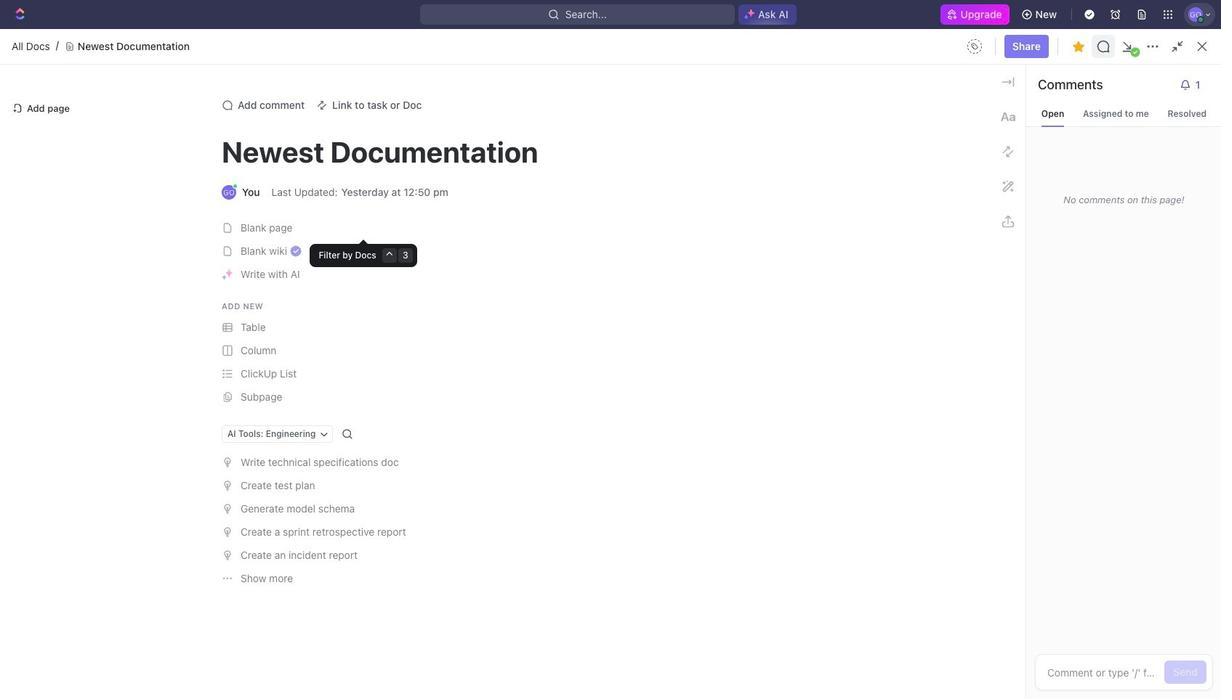 Task type: locate. For each thing, give the bounding box(es) containing it.
user group image
[[221, 229, 233, 238]]

sidebar navigation
[[0, 29, 185, 700]]

Search or run a command… text field
[[295, 184, 449, 202]]



Task type: describe. For each thing, give the bounding box(es) containing it.
dropdown menu image
[[963, 35, 986, 58]]



Task type: vqa. For each thing, say whether or not it's contained in the screenshot.
Dropdown menu icon to the bottom
no



